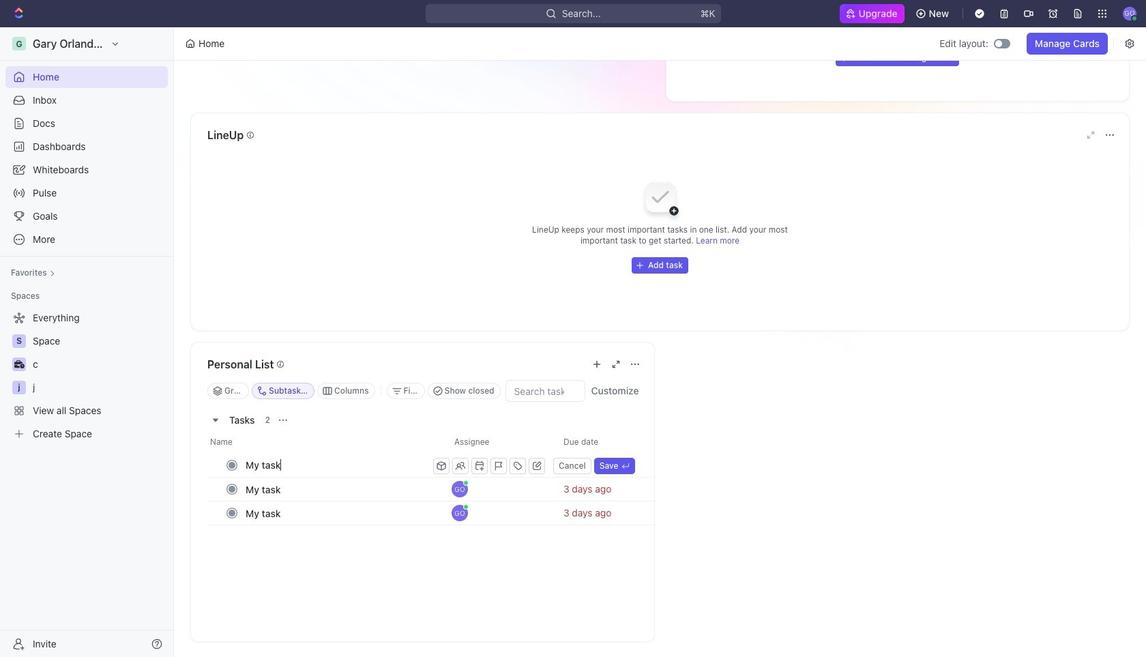Task type: vqa. For each thing, say whether or not it's contained in the screenshot.
tree
yes



Task type: locate. For each thing, give the bounding box(es) containing it.
gary orlando's workspace, , element
[[12, 37, 26, 50]]

space, , element
[[12, 334, 26, 348]]

tree
[[5, 307, 168, 445]]

Search tasks... text field
[[506, 381, 584, 401]]



Task type: describe. For each thing, give the bounding box(es) containing it.
j, , element
[[12, 381, 26, 394]]

business time image
[[14, 360, 24, 368]]

sidebar navigation
[[0, 27, 177, 657]]

Task name or type '/' for commands text field
[[246, 454, 431, 476]]

tree inside sidebar navigation
[[5, 307, 168, 445]]



